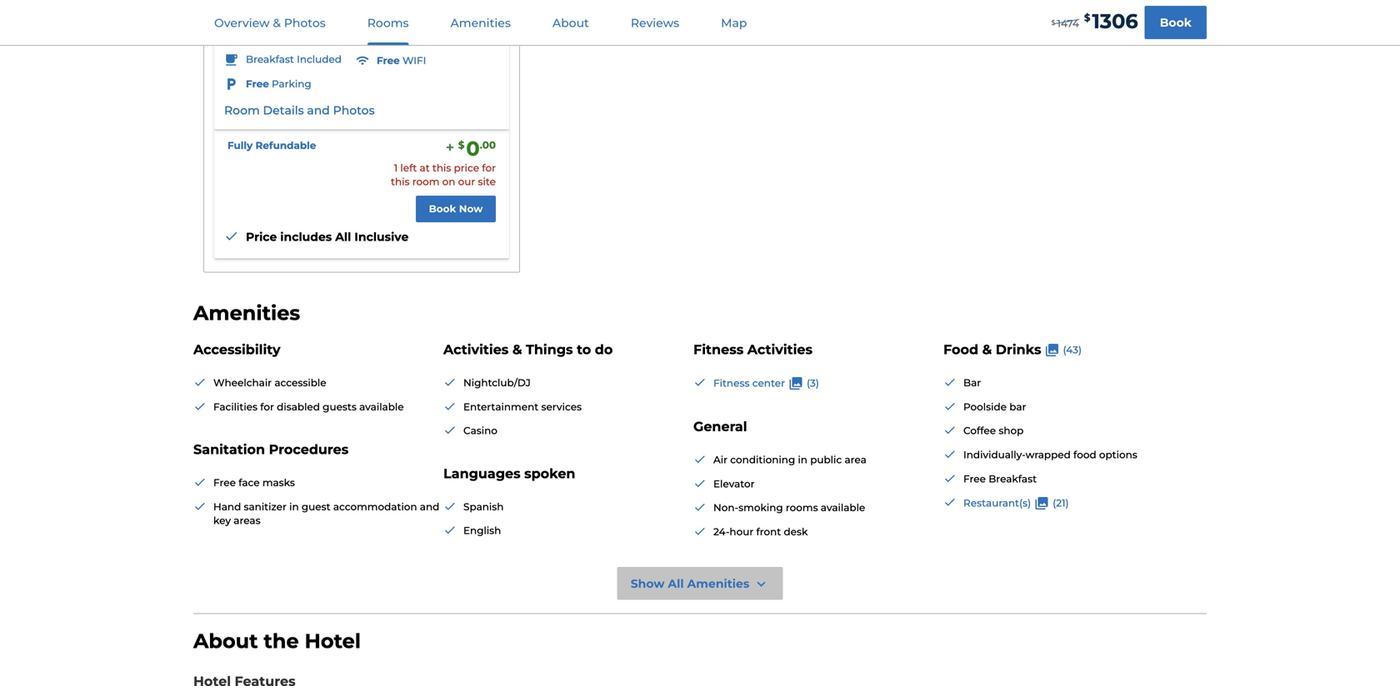 Task type: vqa. For each thing, say whether or not it's contained in the screenshot.
488 Ratings
no



Task type: describe. For each thing, give the bounding box(es) containing it.
things
[[526, 342, 573, 358]]

non-smoking rooms available
[[713, 502, 865, 514]]

24-
[[713, 526, 730, 538]]

1 horizontal spatial to
[[577, 342, 591, 358]]

2 horizontal spatial $
[[1084, 12, 1091, 24]]

courtyard view sleeps up to 2
[[224, 11, 332, 44]]

fitness for fitness activities
[[693, 342, 744, 358]]

rooms
[[367, 16, 409, 30]]

now
[[459, 203, 483, 215]]

overview
[[214, 16, 270, 30]]

refundable
[[255, 140, 316, 152]]

air conditioning in public area
[[713, 454, 867, 466]]

and inside button
[[307, 103, 330, 118]]

coffee
[[963, 425, 996, 437]]

the
[[264, 630, 299, 654]]

poolside
[[963, 401, 1007, 413]]

hour
[[730, 526, 754, 538]]

accommodation
[[333, 501, 417, 513]]

1
[[394, 162, 398, 174]]

0 horizontal spatial amenities
[[193, 301, 300, 326]]

amenities inside button
[[687, 577, 749, 591]]

guests
[[323, 401, 357, 413]]

at
[[420, 162, 430, 174]]

book for book now
[[429, 203, 456, 215]]

conditioning
[[730, 454, 795, 466]]

accessibility
[[193, 342, 281, 358]]

english
[[463, 525, 501, 537]]

photos inside room details and photos button
[[333, 103, 375, 118]]

accessible
[[274, 377, 326, 389]]

breakfast included
[[246, 53, 342, 65]]

book for book
[[1160, 15, 1192, 30]]

hotel
[[305, 630, 361, 654]]

(21)
[[1053, 498, 1069, 510]]

casino
[[463, 425, 497, 437]]

our
[[458, 176, 475, 188]]

nightclub/dj
[[463, 377, 531, 389]]

(3)
[[807, 378, 819, 390]]

wheelchair
[[213, 377, 272, 389]]

coffee shop
[[963, 425, 1024, 437]]

map button
[[701, 1, 767, 45]]

shop
[[999, 425, 1024, 437]]

1 horizontal spatial breakfast
[[989, 473, 1037, 485]]

free wifi
[[377, 55, 426, 67]]

do
[[595, 342, 613, 358]]

free for free breakfast
[[963, 473, 986, 485]]

includes
[[280, 230, 332, 244]]

entertainment services
[[463, 401, 582, 413]]

air
[[713, 454, 728, 466]]

languages
[[443, 466, 521, 482]]

rooms
[[786, 502, 818, 514]]

photos inside "overview & photos" button
[[284, 16, 326, 30]]

bar
[[1009, 401, 1026, 413]]

spoken
[[524, 466, 575, 482]]

room details and photos button
[[224, 103, 375, 119]]

price includes all inclusive
[[246, 230, 409, 244]]

services
[[541, 401, 582, 413]]

site
[[478, 176, 496, 188]]

sanitizer
[[244, 501, 287, 513]]

courtyard
[[224, 11, 294, 27]]

guest
[[302, 501, 331, 513]]

& for activities
[[512, 342, 522, 358]]

2
[[291, 32, 297, 44]]

and inside hand sanitizer in guest accommodation and key areas
[[420, 501, 439, 513]]

left
[[400, 162, 417, 174]]

price
[[454, 162, 479, 174]]

0 vertical spatial available
[[359, 401, 404, 413]]

facilities
[[213, 401, 258, 413]]

free for free wifi
[[377, 55, 400, 67]]

wrapped
[[1026, 449, 1071, 461]]

about button
[[532, 1, 609, 45]]

0 vertical spatial all
[[335, 230, 351, 244]]

24-hour front desk
[[713, 526, 808, 538]]

areas
[[234, 515, 261, 527]]

sanitation
[[193, 442, 265, 458]]

price
[[246, 230, 277, 244]]

0 vertical spatial this
[[432, 162, 451, 174]]

free face masks
[[213, 477, 295, 489]]

1 left at this price for this room on our site
[[391, 162, 496, 188]]

food
[[1073, 449, 1096, 461]]

masks
[[262, 477, 295, 489]]

1 vertical spatial available
[[821, 502, 865, 514]]



Task type: locate. For each thing, give the bounding box(es) containing it.
fully
[[228, 140, 253, 152]]

reviews
[[631, 16, 679, 30]]

to left do
[[577, 342, 591, 358]]

bar
[[963, 377, 981, 389]]

view
[[298, 11, 332, 27]]

individually-wrapped food options
[[963, 449, 1137, 461]]

in for public
[[798, 454, 808, 466]]

available
[[359, 401, 404, 413], [821, 502, 865, 514]]

this down '1'
[[391, 176, 410, 188]]

fitness for fitness center
[[713, 378, 750, 390]]

1 vertical spatial about
[[193, 630, 258, 654]]

show
[[631, 577, 665, 591]]

activities
[[443, 342, 509, 358], [747, 342, 813, 358]]

non-
[[713, 502, 739, 514]]

0 vertical spatial breakfast
[[246, 53, 294, 65]]

languages spoken
[[443, 466, 575, 482]]

in left public
[[798, 454, 808, 466]]

about
[[552, 16, 589, 30], [193, 630, 258, 654]]

elevator
[[713, 478, 755, 490]]

restaurant(s)
[[963, 498, 1031, 510]]

2 horizontal spatial &
[[982, 342, 992, 358]]

1 horizontal spatial available
[[821, 502, 865, 514]]

0 horizontal spatial to
[[278, 32, 289, 44]]

area
[[845, 454, 867, 466]]

free parking
[[246, 78, 311, 90]]

1 horizontal spatial book
[[1160, 15, 1192, 30]]

1 vertical spatial in
[[289, 501, 299, 513]]

0 horizontal spatial for
[[260, 401, 274, 413]]

free down individually-
[[963, 473, 986, 485]]

& up up
[[273, 16, 281, 30]]

1306
[[1092, 9, 1138, 33]]

book now button
[[416, 196, 496, 223]]

in left guest
[[289, 501, 299, 513]]

$ for 00
[[458, 139, 465, 151]]

1 horizontal spatial activities
[[747, 342, 813, 358]]

all inside button
[[668, 577, 684, 591]]

1 horizontal spatial $
[[1051, 19, 1056, 26]]

0 vertical spatial fitness
[[693, 342, 744, 358]]

$ left 1474
[[1051, 19, 1056, 26]]

smoking
[[739, 502, 783, 514]]

2 activities from the left
[[747, 342, 813, 358]]

in for guest
[[289, 501, 299, 513]]

0 horizontal spatial photos
[[284, 16, 326, 30]]

and
[[307, 103, 330, 118], [420, 501, 439, 513]]

0 vertical spatial about
[[552, 16, 589, 30]]

& for food
[[982, 342, 992, 358]]

0 vertical spatial book
[[1160, 15, 1192, 30]]

& inside "overview & photos" button
[[273, 16, 281, 30]]

fitness activities
[[693, 342, 813, 358]]

$ 0 . 00
[[458, 137, 496, 161]]

photos up 2
[[284, 16, 326, 30]]

amenities inside button
[[450, 16, 511, 30]]

individually-
[[963, 449, 1026, 461]]

&
[[273, 16, 281, 30], [512, 342, 522, 358], [982, 342, 992, 358]]

0 horizontal spatial this
[[391, 176, 410, 188]]

1 vertical spatial book
[[429, 203, 456, 215]]

entertainment
[[463, 401, 539, 413]]

& for overview
[[273, 16, 281, 30]]

book inside the book button
[[1160, 15, 1192, 30]]

available right guests
[[359, 401, 404, 413]]

show all amenities
[[631, 577, 749, 591]]

0 vertical spatial amenities
[[450, 16, 511, 30]]

options
[[1099, 449, 1137, 461]]

1 vertical spatial to
[[577, 342, 591, 358]]

$ inside $ 0 . 00
[[458, 139, 465, 151]]

book
[[1160, 15, 1192, 30], [429, 203, 456, 215]]

$ 1474 $ 1306
[[1051, 9, 1138, 33]]

procedures
[[269, 442, 349, 458]]

0 vertical spatial to
[[278, 32, 289, 44]]

parking
[[272, 78, 311, 90]]

1 vertical spatial breakfast
[[989, 473, 1037, 485]]

all right show on the left
[[668, 577, 684, 591]]

1 vertical spatial fitness
[[713, 378, 750, 390]]

amenities button
[[430, 1, 531, 45]]

book button
[[1145, 6, 1207, 39]]

$ right 1474
[[1084, 12, 1091, 24]]

about the hotel
[[193, 630, 361, 654]]

about inside "button"
[[552, 16, 589, 30]]

wheelchair accessible
[[213, 377, 326, 389]]

1474
[[1057, 17, 1079, 29]]

2 vertical spatial amenities
[[687, 577, 749, 591]]

1 horizontal spatial for
[[482, 162, 496, 174]]

0 horizontal spatial activities
[[443, 342, 509, 358]]

public
[[810, 454, 842, 466]]

room
[[224, 103, 260, 118]]

1 activities from the left
[[443, 342, 509, 358]]

$ for 1306
[[1051, 19, 1056, 26]]

& left things
[[512, 342, 522, 358]]

free for free face masks
[[213, 477, 236, 489]]

in inside hand sanitizer in guest accommodation and key areas
[[289, 501, 299, 513]]

desk
[[784, 526, 808, 538]]

front
[[756, 526, 781, 538]]

1 horizontal spatial in
[[798, 454, 808, 466]]

0 horizontal spatial all
[[335, 230, 351, 244]]

& right food
[[982, 342, 992, 358]]

reviews button
[[611, 1, 699, 45]]

(43) button
[[1041, 343, 1082, 358]]

to left 2
[[278, 32, 289, 44]]

0 horizontal spatial in
[[289, 501, 299, 513]]

1 vertical spatial and
[[420, 501, 439, 513]]

$ left 0
[[458, 139, 465, 151]]

free up room
[[246, 78, 269, 90]]

0 horizontal spatial about
[[193, 630, 258, 654]]

1 vertical spatial photos
[[333, 103, 375, 118]]

inclusive
[[354, 230, 409, 244]]

food
[[943, 342, 978, 358]]

for inside 1 left at this price for this room on our site
[[482, 162, 496, 174]]

2 horizontal spatial amenities
[[687, 577, 749, 591]]

to inside courtyard view sleeps up to 2
[[278, 32, 289, 44]]

free left wifi
[[377, 55, 400, 67]]

0 horizontal spatial available
[[359, 401, 404, 413]]

for down wheelchair accessible
[[260, 401, 274, 413]]

activities up the center
[[747, 342, 813, 358]]

0
[[466, 137, 480, 161]]

activities & things to do
[[443, 342, 613, 358]]

sleeps
[[224, 32, 258, 44]]

book inside book now button
[[429, 203, 456, 215]]

free up hand
[[213, 477, 236, 489]]

1 horizontal spatial this
[[432, 162, 451, 174]]

and left spanish
[[420, 501, 439, 513]]

for up the site
[[482, 162, 496, 174]]

face
[[239, 477, 260, 489]]

tab list containing overview & photos
[[193, 0, 768, 45]]

general
[[693, 419, 747, 435]]

1 horizontal spatial amenities
[[450, 16, 511, 30]]

hand
[[213, 501, 241, 513]]

fitness left the center
[[713, 378, 750, 390]]

1 vertical spatial for
[[260, 401, 274, 413]]

hand sanitizer in guest accommodation and key areas
[[213, 501, 439, 527]]

wifi
[[402, 55, 426, 67]]

tab list
[[193, 0, 768, 45]]

free for free parking
[[246, 78, 269, 90]]

details
[[263, 103, 304, 118]]

1 horizontal spatial photos
[[333, 103, 375, 118]]

1 horizontal spatial all
[[668, 577, 684, 591]]

and right details
[[307, 103, 330, 118]]

available right "rooms"
[[821, 502, 865, 514]]

1 vertical spatial all
[[668, 577, 684, 591]]

up
[[261, 32, 275, 44]]

poolside bar
[[963, 401, 1026, 413]]

photos down included
[[333, 103, 375, 118]]

free
[[377, 55, 400, 67], [246, 78, 269, 90], [963, 473, 986, 485], [213, 477, 236, 489]]

0 vertical spatial and
[[307, 103, 330, 118]]

0 vertical spatial in
[[798, 454, 808, 466]]

all
[[335, 230, 351, 244], [668, 577, 684, 591]]

spanish
[[463, 501, 504, 513]]

0 horizontal spatial &
[[273, 16, 281, 30]]

.
[[480, 139, 482, 151]]

sanitation procedures
[[193, 442, 349, 458]]

1 vertical spatial amenities
[[193, 301, 300, 326]]

00
[[482, 139, 496, 151]]

included
[[297, 53, 342, 65]]

0 vertical spatial photos
[[284, 16, 326, 30]]

disabled
[[277, 401, 320, 413]]

fitness up fitness center
[[693, 342, 744, 358]]

0 horizontal spatial book
[[429, 203, 456, 215]]

book down "on"
[[429, 203, 456, 215]]

breakfast up the restaurant(s)
[[989, 473, 1037, 485]]

to
[[278, 32, 289, 44], [577, 342, 591, 358]]

map
[[721, 16, 747, 30]]

1 horizontal spatial about
[[552, 16, 589, 30]]

fitness center
[[713, 378, 785, 390]]

0 horizontal spatial breakfast
[[246, 53, 294, 65]]

rooms button
[[347, 1, 429, 45]]

activities up nightclub/dj
[[443, 342, 509, 358]]

book right 1306
[[1160, 15, 1192, 30]]

breakfast down up
[[246, 53, 294, 65]]

about for about
[[552, 16, 589, 30]]

1 horizontal spatial and
[[420, 501, 439, 513]]

0 vertical spatial for
[[482, 162, 496, 174]]

0 horizontal spatial $
[[458, 139, 465, 151]]

free breakfast
[[963, 473, 1037, 485]]

0 horizontal spatial and
[[307, 103, 330, 118]]

all right includes
[[335, 230, 351, 244]]

this up "on"
[[432, 162, 451, 174]]

drinks
[[996, 342, 1041, 358]]

(43)
[[1063, 344, 1082, 356]]

1 horizontal spatial &
[[512, 342, 522, 358]]

facilities for disabled guests available
[[213, 401, 404, 413]]

about for about the hotel
[[193, 630, 258, 654]]

1 vertical spatial this
[[391, 176, 410, 188]]



